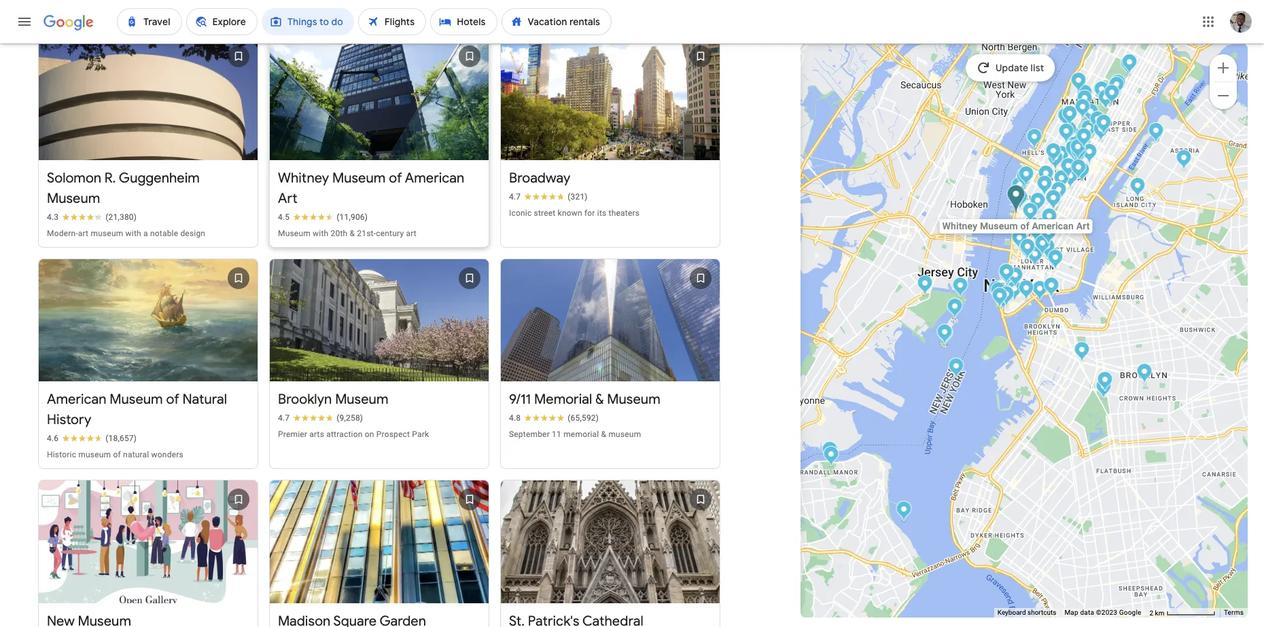 Task type: vqa. For each thing, say whether or not it's contained in the screenshot.


Task type: locate. For each thing, give the bounding box(es) containing it.
natural
[[183, 392, 227, 409]]

art right the sculpture,
[[594, 7, 604, 17]]

national museum of mathematics image
[[1050, 183, 1066, 206]]

times square image
[[1054, 145, 1069, 168]]

1 horizontal spatial 4.7
[[509, 192, 521, 202]]

world-
[[278, 7, 302, 17], [509, 7, 533, 17]]

of inside whitney museum of american art
[[389, 170, 402, 187]]

empire state building image
[[1054, 170, 1069, 192]]

4.3 out of 5 stars from 21,380 reviews image
[[47, 212, 137, 223]]

world- left collection
[[278, 7, 302, 17]]

new
[[112, 7, 129, 17]]

the noguchi museum image
[[1148, 122, 1164, 145]]

national academy of design image
[[1018, 166, 1034, 188]]

brooklyn bridge image
[[1032, 281, 1048, 303]]

brooklyn museum
[[278, 392, 388, 409]]

0 horizontal spatial of
[[113, 451, 121, 460]]

1 world- from the left
[[278, 7, 302, 17]]

world- inside world-class sculpture, art & design link
[[509, 7, 533, 17]]

0 horizontal spatial design
[[180, 229, 205, 238]]

of for natural
[[166, 392, 179, 409]]

(321)
[[568, 192, 588, 202]]

2 class from the left
[[533, 7, 553, 17]]

1 horizontal spatial class
[[533, 7, 553, 17]]

blue note image
[[1024, 216, 1039, 239]]

0 vertical spatial american
[[47, 7, 83, 17]]

prospect
[[376, 430, 410, 440]]

0 vertical spatial 4.7
[[509, 192, 521, 202]]

world-class sculpture, art & design
[[509, 7, 639, 17]]

0 vertical spatial museum
[[91, 229, 123, 238]]

design right the sculpture,
[[614, 7, 639, 17]]

class left collection
[[302, 7, 322, 17]]

1 class from the left
[[302, 7, 322, 17]]

agora gallery image
[[1016, 168, 1032, 190]]

tenement museum image
[[1045, 247, 1060, 270]]

the battery image
[[995, 289, 1011, 311]]

0 horizontal spatial world-
[[278, 7, 302, 17]]

street
[[534, 209, 556, 218]]

the frick collection image
[[1090, 111, 1105, 133]]

new york harbor image
[[896, 502, 912, 524]]

design right the notable
[[180, 229, 205, 238]]

4.7 up premier
[[278, 414, 290, 424]]

park avenue armory image
[[1093, 121, 1109, 143]]

carnegie hall image
[[1065, 126, 1081, 149]]

1 vertical spatial 4.7
[[278, 414, 290, 424]]

r.
[[105, 170, 116, 187]]

4.7 up iconic
[[509, 192, 521, 202]]

(65,592)
[[568, 414, 599, 424]]

castle clinton national monument image
[[992, 287, 1007, 310]]

20th
[[331, 229, 348, 238]]

1 with from the left
[[125, 229, 141, 238]]

class for art
[[302, 7, 322, 17]]

& up (65,592)
[[595, 392, 604, 409]]

hearst tower image
[[1058, 123, 1074, 145]]

of
[[389, 170, 402, 187], [166, 392, 179, 409], [113, 451, 121, 460]]

museum of sex image
[[1051, 181, 1067, 204]]

0 vertical spatial of
[[389, 170, 402, 187]]

4.7 inside image
[[278, 414, 290, 424]]

historic museum of natural wonders
[[47, 451, 183, 460]]

national museum of the american indian image
[[999, 286, 1014, 309]]

1 horizontal spatial of
[[166, 392, 179, 409]]

aia new york | center for architecture image
[[1028, 222, 1043, 244]]

staten island ferry image
[[948, 358, 964, 381]]

september 11 memorial & museum
[[509, 430, 641, 440]]

world- left the sculpture,
[[509, 7, 533, 17]]

& right 20th
[[350, 229, 355, 238]]

& right memorial
[[601, 430, 606, 440]]

art left collection
[[324, 7, 335, 17]]

museum right memorial
[[608, 430, 641, 440]]

of left natural
[[166, 392, 179, 409]]

museum down 4.6 out of 5 stars from 18,657 reviews image
[[78, 451, 111, 460]]

wall street image
[[1007, 281, 1022, 303]]

of for american
[[389, 170, 402, 187]]

american inside "american museum of natural history"
[[47, 392, 106, 409]]

cooper hewitt, smithsonian design museum image
[[1109, 76, 1124, 99]]

merchant's house museum image
[[1041, 224, 1056, 247]]

grand central terminal image
[[1071, 159, 1086, 181]]

for
[[584, 209, 595, 218]]

on
[[365, 430, 374, 440]]

&
[[606, 7, 612, 17], [350, 229, 355, 238], [595, 392, 604, 409], [601, 430, 606, 440]]

with
[[125, 229, 141, 238], [313, 229, 329, 238]]

0 horizontal spatial class
[[302, 7, 322, 17]]

4.7 for brooklyn museum
[[278, 414, 290, 424]]

with down 4.5 out of 5 stars from 11,906 reviews image
[[313, 229, 329, 238]]

museum down (21,380)
[[91, 229, 123, 238]]

of for natural
[[113, 451, 121, 460]]

liberty island image
[[937, 324, 952, 347]]

2 horizontal spatial of
[[389, 170, 402, 187]]

2 vertical spatial of
[[113, 451, 121, 460]]

design
[[614, 7, 639, 17], [180, 229, 205, 238]]

world- for world-class sculpture, art & design
[[509, 7, 533, 17]]

the skyscraper museum image
[[990, 282, 1006, 304]]

1 vertical spatial museum
[[608, 430, 641, 440]]

4.6 out of 5 stars from 18,657 reviews image
[[47, 434, 137, 445]]

0 horizontal spatial 4.7
[[278, 414, 290, 424]]

museum of jewish heritage – a living memorial to the holocaust image
[[988, 281, 1004, 303]]

world- inside world-class art collection link
[[278, 7, 302, 17]]

1 vertical spatial design
[[180, 229, 205, 238]]

the metropolitan museum of art image
[[1098, 89, 1113, 111]]

class inside world-class art collection link
[[302, 7, 322, 17]]

map
[[1065, 610, 1078, 617]]

class
[[302, 7, 322, 17], [533, 7, 553, 17]]

bethesda terrace image
[[1083, 103, 1099, 126]]

update
[[996, 62, 1029, 74]]

american for american museum of natural history
[[47, 392, 106, 409]]

notable
[[150, 229, 178, 238]]

collection
[[337, 7, 373, 17]]

map region
[[678, 0, 1264, 628]]

the paley center for media nyc image
[[1070, 139, 1086, 161]]

2
[[1150, 610, 1153, 617]]

save whitney museum of american art to collection image
[[453, 40, 486, 73]]

1 horizontal spatial design
[[614, 7, 639, 17]]

modern-
[[47, 229, 78, 238]]

museum inside whitney museum of american art
[[332, 170, 386, 187]]

new-york historical society image
[[1077, 90, 1092, 112]]

art
[[324, 7, 335, 17], [594, 7, 604, 17], [78, 229, 89, 238], [406, 229, 416, 238]]

1 horizontal spatial with
[[313, 229, 329, 238]]

brooklyn children's museum image
[[1137, 364, 1152, 386]]

staten island children's museum image
[[823, 446, 839, 469]]

chrysler building image
[[1074, 162, 1090, 184]]

of inside "american museum of natural history"
[[166, 392, 179, 409]]

2 km
[[1150, 610, 1166, 617]]

arts
[[309, 430, 324, 440]]

class left the sculpture,
[[533, 7, 553, 17]]

world-class art collection
[[278, 7, 373, 17]]

broadway
[[509, 170, 570, 187]]

map data ©2023 google
[[1065, 610, 1141, 617]]

museum
[[91, 229, 123, 238], [608, 430, 641, 440], [78, 451, 111, 460]]

museum inside the solomon r. guggenheim museum
[[47, 190, 100, 207]]

american museum of natural history
[[47, 392, 227, 429]]

with left 'a'
[[125, 229, 141, 238]]

museum of chinese in america image
[[1027, 246, 1043, 268]]

attraction
[[326, 430, 363, 440]]

shortcuts
[[1028, 610, 1056, 617]]

4.3
[[47, 213, 59, 222]]

the morgan library & museum image
[[1063, 168, 1078, 190]]

premier
[[278, 430, 307, 440]]

brooklyn
[[278, 392, 332, 409]]

madison square garden image
[[1038, 165, 1054, 188]]

1 vertical spatial of
[[166, 392, 179, 409]]

0 vertical spatial design
[[614, 7, 639, 17]]

solomon
[[47, 170, 101, 187]]

keyboard
[[997, 610, 1026, 617]]

american folk art museum image
[[1062, 105, 1077, 128]]

save broadway manhattan to collection image
[[684, 40, 717, 73]]

9/11 memorial & museum image
[[999, 266, 1015, 289]]

of up century
[[389, 170, 402, 187]]

theaters
[[609, 209, 640, 218]]

american museum of natural history image
[[1077, 84, 1092, 107]]

9/11 memorial & museum
[[509, 392, 660, 409]]

list
[[1031, 62, 1044, 74]]

data
[[1080, 610, 1094, 617]]

2 vertical spatial american
[[47, 392, 106, 409]]

save american museum of natural history to collection image
[[222, 262, 255, 295]]

4.7 inside image
[[509, 192, 521, 202]]

the cathedral church of st. john the divine image
[[1101, 25, 1116, 48]]

4.8
[[509, 414, 521, 424]]

american icon in new york harbor
[[47, 7, 175, 17]]

natural
[[123, 451, 149, 460]]

world-class art collection link
[[270, 0, 489, 25]]

harbor
[[150, 7, 175, 17]]

save new museum to collection image
[[222, 484, 255, 517]]

5th avenue image
[[1041, 208, 1057, 230]]

of down (18,657)
[[113, 451, 121, 460]]

a
[[143, 229, 148, 238]]

1 horizontal spatial world-
[[509, 7, 533, 17]]

0 horizontal spatial with
[[125, 229, 141, 238]]

class inside world-class sculpture, art & design link
[[533, 7, 553, 17]]

the museum of modern art image
[[1070, 136, 1086, 158]]

american for american icon in new york harbor
[[47, 7, 83, 17]]

liberty state park image
[[952, 277, 968, 300]]

seagram building image
[[1082, 143, 1097, 166]]

4.7 out of 5 stars from 9,258 reviews image
[[278, 413, 363, 424]]

asia society and museum image
[[1096, 114, 1111, 137]]

village vanguard image
[[1022, 203, 1038, 225]]

the basilica of st. patrick's old cathedral image
[[1035, 235, 1050, 258]]

4.7
[[509, 192, 521, 202], [278, 414, 290, 424]]

rubin museum of art image
[[1030, 192, 1046, 215]]

save madison square garden to collection image
[[453, 484, 486, 517]]

museum
[[332, 170, 386, 187], [47, 190, 100, 207], [278, 229, 311, 238], [110, 392, 163, 409], [335, 392, 388, 409], [607, 392, 660, 409]]

american
[[47, 7, 83, 17], [405, 170, 464, 187], [47, 392, 106, 409]]

sculpture,
[[555, 7, 592, 17]]

birdland jazz club image
[[1046, 143, 1061, 165]]

2 km button
[[1145, 609, 1220, 619]]

1 vertical spatial american
[[405, 170, 464, 187]]

2 world- from the left
[[509, 7, 533, 17]]

save brooklyn museum to collection image
[[453, 262, 486, 295]]



Task type: describe. For each thing, give the bounding box(es) containing it.
11
[[552, 430, 561, 440]]

4.7 out of 5 stars from 321 reviews image
[[509, 192, 588, 202]]

liberty science center image
[[917, 275, 933, 298]]

(11,906)
[[337, 213, 368, 222]]

update list
[[996, 62, 1044, 74]]

2 with from the left
[[313, 229, 329, 238]]

save 9/11 memorial & museum to collection image
[[684, 262, 717, 295]]

9/11 museum workshop: 100 images & artifacts exhibit image
[[1012, 189, 1028, 211]]

rockefeller center image
[[1067, 143, 1083, 166]]

one world trade center image
[[999, 264, 1014, 286]]

flatiron building image
[[1046, 190, 1061, 212]]

museum of the city of new york image
[[1120, 55, 1136, 77]]

new york public library - stephen a. schwarzman building image
[[1060, 158, 1076, 180]]

google
[[1119, 610, 1141, 617]]

wonders
[[151, 451, 183, 460]]

new york city fire museum image
[[1012, 230, 1027, 252]]

museum of the moving image image
[[1176, 150, 1192, 172]]

nicholas roerich museum image
[[1087, 28, 1103, 50]]

modern-art museum with a notable design
[[47, 229, 205, 238]]

strawberry fields image
[[1075, 99, 1090, 121]]

in
[[103, 7, 110, 17]]

main menu image
[[16, 14, 33, 30]]

icon
[[85, 7, 101, 17]]

moma ps1 image
[[1130, 177, 1145, 200]]

iconic
[[509, 209, 532, 218]]

design inside world-class sculpture, art & design link
[[614, 7, 639, 17]]

world-class sculpture, art & design link
[[501, 0, 720, 25]]

lincoln center for the performing arts image
[[1058, 107, 1073, 130]]

& right the sculpture,
[[606, 7, 612, 17]]

st. patrick's cathedral image
[[1073, 143, 1088, 166]]

9/11
[[509, 392, 531, 409]]

the high line image
[[1016, 171, 1031, 194]]

solomon r. guggenheim museum image
[[1107, 80, 1122, 103]]

historic
[[47, 451, 76, 460]]

keyboard shortcuts button
[[997, 609, 1056, 618]]

save st. patrick's cathedral midtown manhattan to collection image
[[684, 484, 717, 517]]

madame tussauds new york image
[[1048, 150, 1063, 172]]

guggenheim
[[119, 170, 200, 187]]

©2023
[[1096, 610, 1117, 617]]

st. paul's chapel image
[[1007, 267, 1023, 290]]

international center of photography museum image
[[1048, 249, 1063, 272]]

museum of arts and design image
[[1061, 121, 1077, 143]]

american icon in new york harbor link
[[39, 0, 258, 25]]

children's museum of manhattan image
[[1071, 72, 1086, 94]]

park
[[412, 430, 429, 440]]

iconic street known for its theaters
[[509, 209, 640, 218]]

art down '4.3 out of 5 stars from 21,380 reviews' "image"
[[78, 229, 89, 238]]

brooklyn botanic garden image
[[1096, 379, 1111, 401]]

4.6
[[47, 434, 59, 444]]

american inside whitney museum of american art
[[405, 170, 464, 187]]

staten island museum image
[[822, 442, 838, 464]]

terms link
[[1224, 610, 1244, 617]]

premier arts attraction on prospect park
[[278, 430, 429, 440]]

the museum at fit image
[[1037, 175, 1052, 198]]

david zwirner image
[[1012, 177, 1027, 199]]

the plaza image
[[1076, 128, 1092, 150]]

ellis island image
[[947, 298, 963, 321]]

atlas image
[[1071, 143, 1086, 165]]

zoom in map image
[[1215, 59, 1231, 76]]

museum inside "american museum of natural history"
[[110, 392, 163, 409]]

art inside world-class sculpture, art & design link
[[594, 7, 604, 17]]

the drawing center image
[[1020, 239, 1035, 261]]

central park image
[[1094, 81, 1109, 103]]

leslie-lohman museum of art image
[[1019, 240, 1035, 262]]

el museo del barrio image
[[1122, 54, 1137, 76]]

terms
[[1224, 610, 1244, 617]]

grey art gallery image
[[1034, 217, 1050, 240]]

september
[[509, 430, 550, 440]]

2 vertical spatial museum
[[78, 451, 111, 460]]

whitney museum of american art image
[[1007, 185, 1025, 215]]

radio city music hall image
[[1065, 140, 1081, 162]]

whitney museum of american art
[[278, 170, 464, 207]]

whitney
[[278, 170, 329, 187]]

manhattan bridge image
[[1043, 277, 1059, 300]]

art
[[278, 190, 297, 207]]

4.8 out of 5 stars from 65,592 reviews image
[[509, 413, 599, 424]]

update list button
[[966, 54, 1055, 82]]

world- for world-class art collection
[[278, 7, 302, 17]]

keyboard shortcuts
[[997, 610, 1056, 617]]

new museum image
[[1039, 239, 1055, 261]]

km
[[1155, 610, 1164, 617]]

the jewish museum image
[[1110, 74, 1126, 97]]

class for sculpture,
[[533, 7, 553, 17]]

intrepid museum image
[[1027, 128, 1042, 151]]

museum with 20th & 21st-century art
[[278, 229, 416, 238]]

(9,258)
[[337, 414, 363, 424]]

art inside world-class art collection link
[[324, 7, 335, 17]]

charging bull image
[[998, 285, 1014, 307]]

(18,657)
[[106, 434, 137, 444]]

barclays center image
[[1074, 342, 1090, 364]]

century
[[376, 229, 404, 238]]

4.5 out of 5 stars from 11,906 reviews image
[[278, 212, 368, 223]]

neue galerie new york image
[[1104, 84, 1120, 107]]

memorial
[[534, 392, 592, 409]]

memorial
[[563, 430, 599, 440]]

solomon r. guggenheim museum
[[47, 170, 200, 207]]

known
[[558, 209, 582, 218]]

south street seaport museum image
[[1018, 280, 1034, 302]]

save solomon r. guggenheim museum to collection image
[[222, 40, 255, 73]]

zoom out map image
[[1215, 87, 1231, 104]]

its
[[597, 209, 606, 218]]

history
[[47, 412, 91, 429]]

brooklyn museum image
[[1097, 372, 1113, 394]]

21st-
[[357, 229, 376, 238]]

statue of liberty image
[[937, 325, 953, 347]]

central park zoo image
[[1081, 120, 1096, 142]]

4.5
[[278, 213, 290, 222]]

4.7 for broadway
[[509, 192, 521, 202]]

york
[[131, 7, 147, 17]]

(21,380)
[[106, 213, 137, 222]]

art right century
[[406, 229, 416, 238]]



